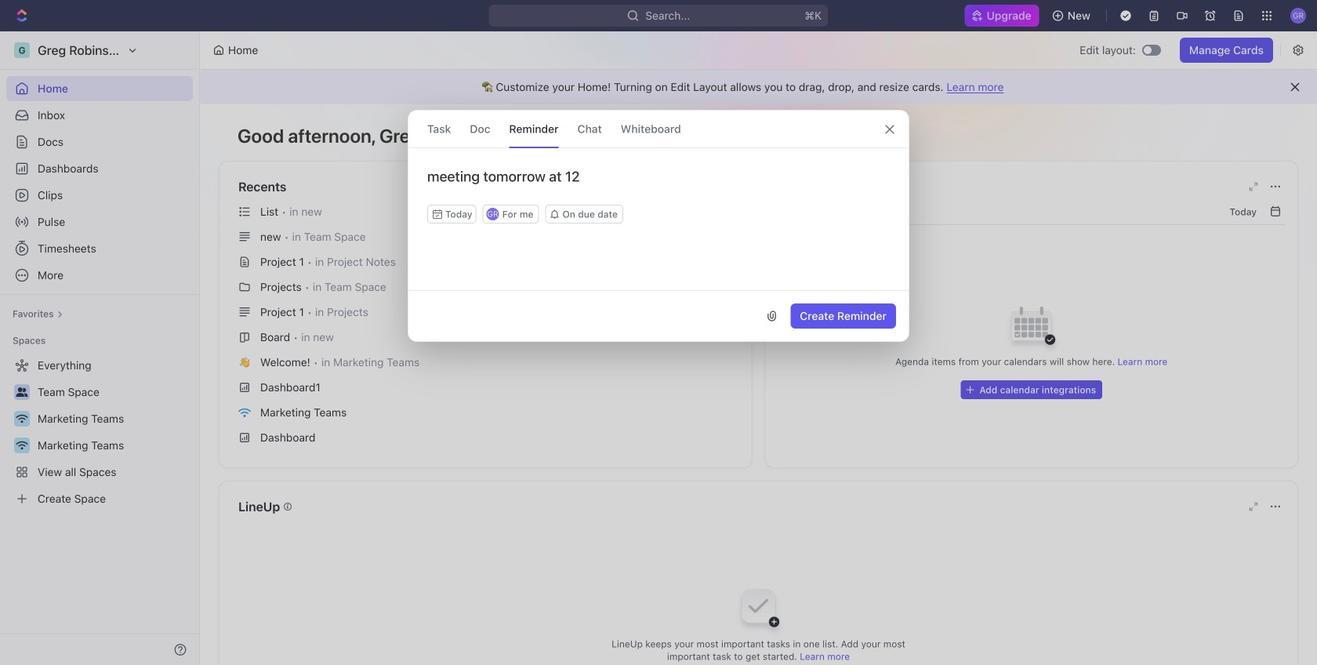 Task type: vqa. For each thing, say whether or not it's contained in the screenshot.
browser
no



Task type: locate. For each thing, give the bounding box(es) containing it.
Reminder na﻿me or type '/' for commands text field
[[409, 167, 909, 205]]

tree
[[6, 353, 193, 511]]

sidebar navigation
[[0, 31, 200, 665]]

alert
[[200, 70, 1318, 104]]

wifi image
[[238, 408, 251, 418]]

dialog
[[408, 110, 910, 342]]

tree inside the sidebar navigation
[[6, 353, 193, 511]]



